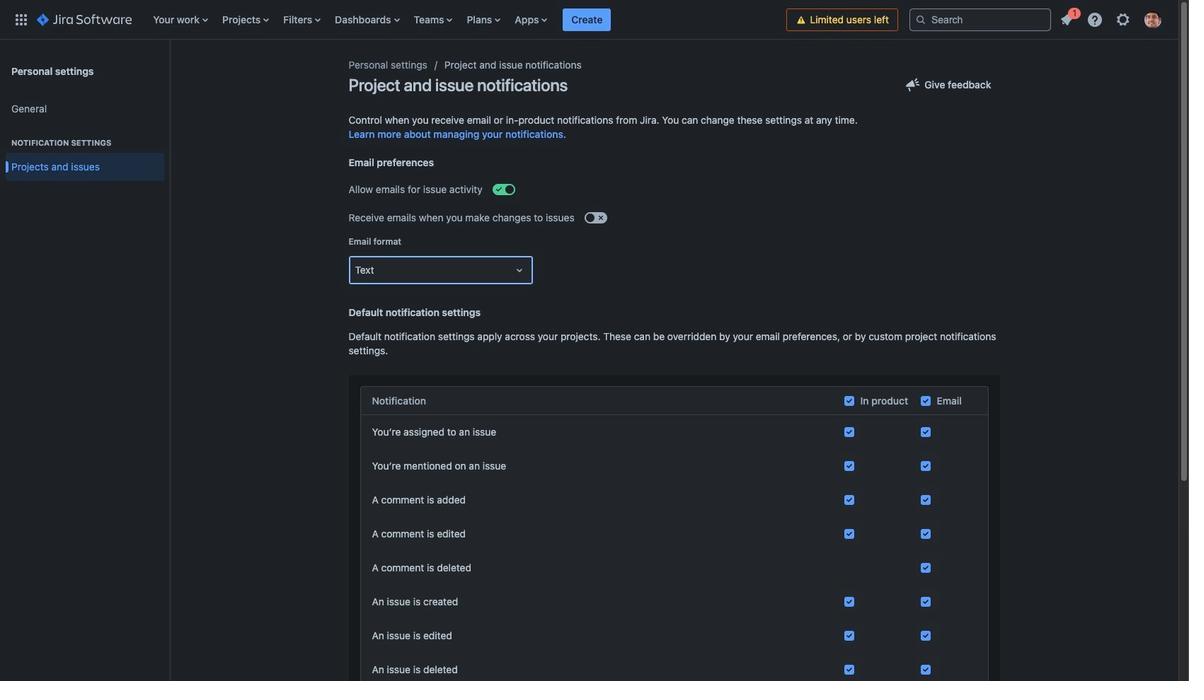 Task type: vqa. For each thing, say whether or not it's contained in the screenshot.
list
yes



Task type: describe. For each thing, give the bounding box(es) containing it.
your profile and settings image
[[1145, 11, 1162, 28]]

search image
[[916, 14, 927, 25]]

0 horizontal spatial list item
[[563, 0, 611, 39]]

list item inside list
[[1054, 5, 1081, 31]]

0 horizontal spatial list
[[146, 0, 787, 39]]



Task type: locate. For each thing, give the bounding box(es) containing it.
2 group from the top
[[6, 123, 164, 186]]

1 horizontal spatial list item
[[1054, 5, 1081, 31]]

Search field
[[910, 8, 1052, 31]]

primary element
[[8, 0, 787, 39]]

list item
[[563, 0, 611, 39], [1054, 5, 1081, 31]]

help image
[[1087, 11, 1104, 28]]

open image
[[511, 262, 528, 279]]

sidebar navigation image
[[154, 57, 186, 85]]

1 group from the top
[[6, 91, 164, 190]]

heading
[[6, 137, 164, 149]]

notifications image
[[1059, 11, 1076, 28]]

banner
[[0, 0, 1179, 40]]

settings image
[[1115, 11, 1132, 28]]

jira software image
[[37, 11, 132, 28], [37, 11, 132, 28]]

1 horizontal spatial list
[[1054, 5, 1170, 32]]

group
[[6, 91, 164, 190], [6, 123, 164, 186]]

appswitcher icon image
[[13, 11, 30, 28]]

list
[[146, 0, 787, 39], [1054, 5, 1170, 32]]

None search field
[[910, 8, 1052, 31]]



